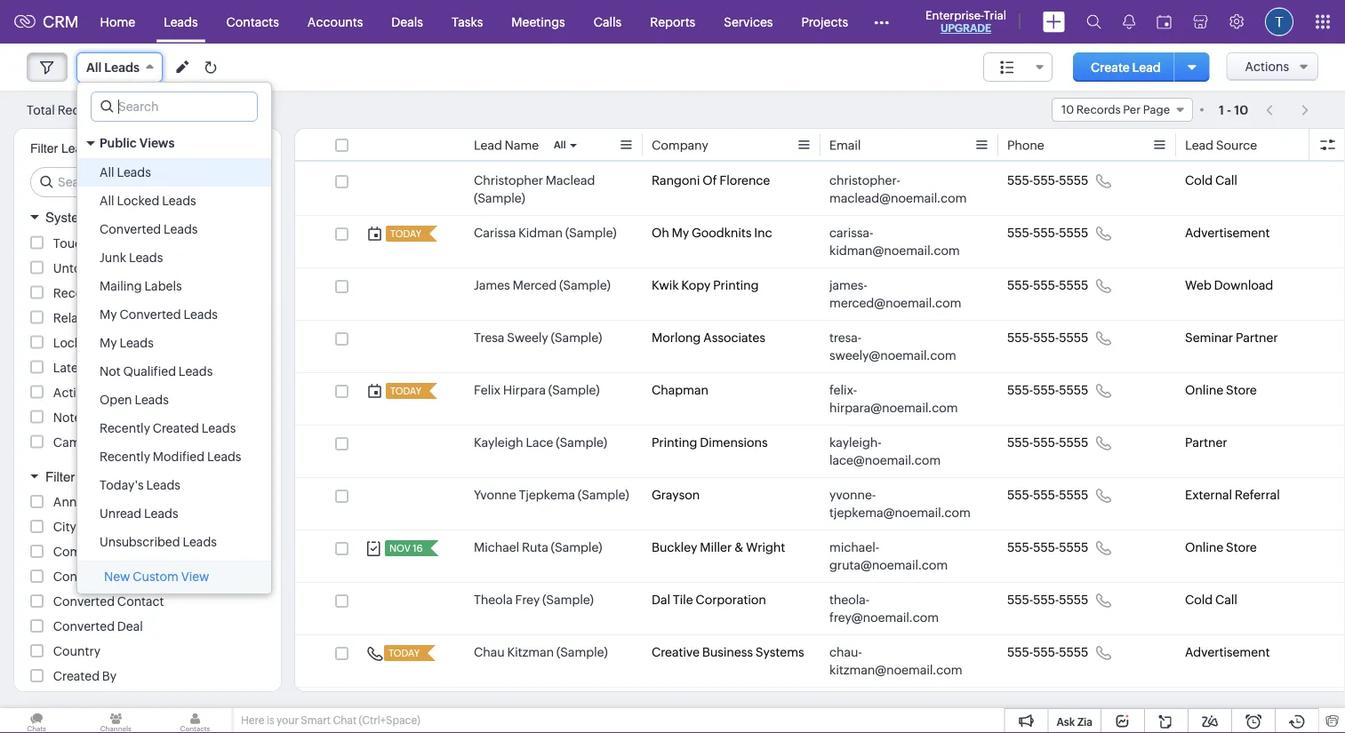 Task type: locate. For each thing, give the bounding box(es) containing it.
converted contact
[[53, 595, 164, 609]]

new custom view
[[104, 570, 209, 584]]

1 cold call from the top
[[1185, 173, 1238, 188]]

Search text field
[[92, 92, 257, 121], [31, 168, 267, 197]]

associates
[[704, 331, 766, 345]]

sweely@noemail.com
[[830, 349, 957, 363]]

action
[[97, 286, 136, 300], [150, 311, 188, 325]]

0 vertical spatial cold call
[[1185, 173, 1238, 188]]

felix hirpara (sample) link
[[474, 381, 600, 399]]

1 call from the top
[[1216, 173, 1238, 188]]

9 5555 from the top
[[1059, 593, 1089, 607]]

filter down total
[[30, 141, 58, 156]]

leads down mailing labels option
[[184, 308, 218, 322]]

leads right the home "link"
[[164, 15, 198, 29]]

0 vertical spatial advertisement
[[1185, 226, 1270, 240]]

5 5555 from the top
[[1059, 383, 1089, 397]]

online store for michael- gruta@noemail.com
[[1185, 541, 1257, 555]]

lace
[[526, 436, 554, 450]]

0 vertical spatial today
[[390, 229, 422, 240]]

contact
[[117, 595, 164, 609]]

created down country
[[53, 670, 100, 684]]

(sample) inside the james merced (sample) link
[[559, 278, 611, 293]]

contacts image
[[159, 709, 232, 734]]

action up "my leads" option
[[150, 311, 188, 325]]

my inside row group
[[672, 226, 689, 240]]

(sample) right tjepkema
[[578, 488, 629, 502]]

(sample) right frey at the bottom left of page
[[543, 593, 594, 607]]

0 vertical spatial partner
[[1236, 331, 1278, 345]]

0 vertical spatial locked
[[117, 194, 159, 208]]

1 horizontal spatial created
[[153, 421, 199, 436]]

-
[[1227, 103, 1232, 117]]

0 horizontal spatial by
[[79, 469, 94, 485]]

1 vertical spatial by
[[102, 670, 117, 684]]

locked
[[117, 194, 159, 208], [53, 336, 96, 350]]

1 horizontal spatial by
[[102, 670, 117, 684]]

lead left name
[[474, 138, 502, 153]]

1 cold from the top
[[1185, 173, 1213, 188]]

tasks
[[452, 15, 483, 29]]

9 555-555-5555 from the top
[[1007, 593, 1089, 607]]

your
[[277, 715, 299, 727]]

0 horizontal spatial locked
[[53, 336, 96, 350]]

1 vertical spatial recently
[[100, 450, 150, 464]]

chau-
[[830, 646, 862, 660]]

(sample) inside carissa kidman (sample) link
[[565, 226, 617, 240]]

leads link
[[150, 0, 212, 43]]

meetings
[[512, 15, 565, 29]]

email up christopher- at top right
[[830, 138, 861, 153]]

1 vertical spatial today link
[[386, 383, 423, 399]]

deal
[[117, 620, 143, 634]]

record
[[53, 286, 95, 300]]

1 online store from the top
[[1185, 383, 1257, 397]]

search text field up public views button
[[92, 92, 257, 121]]

0 vertical spatial company
[[652, 138, 708, 153]]

0 vertical spatial online
[[1185, 383, 1224, 397]]

create menu element
[[1032, 0, 1076, 43]]

1 vertical spatial company
[[53, 545, 110, 559]]

555-555-5555 for felix- hirpara@noemail.com
[[1007, 383, 1089, 397]]

(sample) inside felix hirpara (sample) link
[[548, 383, 600, 397]]

8 5555 from the top
[[1059, 541, 1089, 555]]

records for untouched
[[121, 261, 168, 275]]

0 horizontal spatial lead
[[474, 138, 502, 153]]

latest
[[53, 361, 88, 375]]

locked up defined
[[117, 194, 159, 208]]

(sample) for james merced (sample)
[[559, 278, 611, 293]]

records for touched
[[107, 236, 154, 250]]

converted up converted deal
[[53, 595, 115, 609]]

0 vertical spatial email
[[830, 138, 861, 153]]

kayleigh lace (sample) link
[[474, 434, 607, 452]]

creative business systems
[[652, 646, 804, 660]]

all inside field
[[86, 60, 102, 75]]

0 vertical spatial my
[[672, 226, 689, 240]]

online store for felix- hirpara@noemail.com
[[1185, 383, 1257, 397]]

hirpara
[[503, 383, 546, 397]]

converted up junk leads
[[100, 222, 161, 237]]

smart
[[301, 715, 331, 727]]

leads down recently modified leads
[[146, 478, 180, 493]]

all up maclead
[[554, 140, 566, 151]]

leads inside field
[[104, 60, 139, 75]]

deals link
[[377, 0, 437, 43]]

4 5555 from the top
[[1059, 331, 1089, 345]]

home link
[[86, 0, 150, 43]]

records up mailing labels
[[121, 261, 168, 275]]

1 vertical spatial online store
[[1185, 541, 1257, 555]]

locked down related
[[53, 336, 96, 350]]

tresa- sweely@noemail.com link
[[830, 329, 972, 365]]

5555 for yvonne- tjepkema@noemail.com
[[1059, 488, 1089, 502]]

2 horizontal spatial lead
[[1185, 138, 1214, 153]]

online store down external referral
[[1185, 541, 1257, 555]]

0 vertical spatial by
[[79, 469, 94, 485]]

crm link
[[14, 13, 79, 31]]

0 vertical spatial cold
[[1185, 173, 1213, 188]]

2 horizontal spatial 10
[[1235, 103, 1249, 117]]

16
[[413, 543, 423, 554]]

4 555-555-5555 from the top
[[1007, 331, 1089, 345]]

1 horizontal spatial locked
[[117, 194, 159, 208]]

(sample) right merced
[[559, 278, 611, 293]]

signals image
[[1123, 14, 1136, 29]]

5555 for christopher- maclead@noemail.com
[[1059, 173, 1089, 188]]

my converted leads
[[100, 308, 218, 322]]

profile image
[[1265, 8, 1294, 36]]

here is your smart chat (ctrl+space)
[[241, 715, 420, 727]]

1 5555 from the top
[[1059, 173, 1089, 188]]

0 vertical spatial today link
[[386, 226, 423, 242]]

10 555-555-5555 from the top
[[1007, 646, 1089, 660]]

michael- gruta@noemail.com link
[[830, 539, 972, 574]]

2 5555 from the top
[[1059, 226, 1089, 240]]

leads down the home "link"
[[104, 60, 139, 75]]

(sample) inside yvonne tjepkema (sample) link
[[578, 488, 629, 502]]

1 store from the top
[[1226, 383, 1257, 397]]

555-555-5555 for theola- frey@noemail.com
[[1007, 593, 1089, 607]]

0 vertical spatial all leads
[[86, 60, 139, 75]]

my
[[672, 226, 689, 240], [100, 308, 117, 322], [100, 336, 117, 350]]

converted up converted contact
[[53, 570, 115, 584]]

open
[[100, 393, 132, 407]]

modified
[[153, 450, 205, 464]]

3 555-555-5555 from the top
[[1007, 278, 1089, 293]]

1 vertical spatial action
[[150, 311, 188, 325]]

lace@noemail.com
[[830, 454, 941, 468]]

today link for chau
[[384, 646, 422, 662]]

action up related records action
[[97, 286, 136, 300]]

1 vertical spatial cold
[[1185, 593, 1213, 607]]

michael ruta (sample)
[[474, 541, 602, 555]]

my up latest email status
[[100, 336, 117, 350]]

(sample) inside "tresa sweely (sample)" link
[[551, 331, 602, 345]]

my leads option
[[77, 329, 271, 357]]

reports link
[[636, 0, 710, 43]]

total records 10
[[27, 103, 121, 117]]

filters
[[143, 210, 180, 225]]

5555 for tresa- sweely@noemail.com
[[1059, 331, 1089, 345]]

(sample) right kidman
[[565, 226, 617, 240]]

trial
[[984, 8, 1007, 22]]

10 right -
[[1235, 103, 1249, 117]]

(sample) inside chau kitzman (sample) link
[[557, 646, 608, 660]]

5555 for michael- gruta@noemail.com
[[1059, 541, 1089, 555]]

partner up external
[[1185, 436, 1228, 450]]

8 555-555-5555 from the top
[[1007, 541, 1089, 555]]

created inside recently created leads option
[[153, 421, 199, 436]]

profile element
[[1255, 0, 1304, 43]]

advertisement for chau- kitzman@noemail.com
[[1185, 646, 1270, 660]]

10 5555 from the top
[[1059, 646, 1089, 660]]

2 advertisement from the top
[[1185, 646, 1270, 660]]

deals
[[392, 15, 423, 29]]

1 vertical spatial created
[[53, 670, 100, 684]]

yvonne-
[[830, 488, 876, 502]]

system defined filters
[[45, 210, 180, 225]]

10 left per at the top of page
[[1062, 103, 1074, 116]]

carissa kidman (sample)
[[474, 226, 617, 240]]

projects link
[[787, 0, 863, 43]]

row group containing christopher maclead (sample)
[[295, 164, 1345, 688]]

today link for felix
[[386, 383, 423, 399]]

leads up the view
[[183, 535, 217, 550]]

touched
[[53, 236, 104, 250]]

1 online from the top
[[1185, 383, 1224, 397]]

by for filter
[[79, 469, 94, 485]]

1 horizontal spatial action
[[150, 311, 188, 325]]

1 vertical spatial filter
[[45, 469, 75, 485]]

my down record action
[[100, 308, 117, 322]]

leads down converted leads
[[129, 251, 163, 265]]

5555 for james- merced@noemail.com
[[1059, 278, 1089, 293]]

1 - 10
[[1219, 103, 1249, 117]]

1 vertical spatial cold call
[[1185, 593, 1238, 607]]

0 horizontal spatial partner
[[1185, 436, 1228, 450]]

6 5555 from the top
[[1059, 436, 1089, 450]]

1 recently from the top
[[100, 421, 150, 436]]

qualified
[[123, 365, 176, 379]]

records up junk leads
[[107, 236, 154, 250]]

records left per at the top of page
[[1077, 103, 1121, 116]]

1 vertical spatial my
[[100, 308, 117, 322]]

Other Modules field
[[863, 8, 901, 36]]

call for theola- frey@noemail.com
[[1216, 593, 1238, 607]]

by
[[99, 141, 112, 156]]

recently up the 'fields'
[[100, 450, 150, 464]]

0 horizontal spatial 10
[[108, 104, 121, 117]]

0 horizontal spatial email
[[91, 361, 123, 375]]

leads down "my leads" option
[[179, 365, 213, 379]]

leads up the filters
[[162, 194, 196, 208]]

printing up grayson
[[652, 436, 697, 450]]

555-555-5555 for michael- gruta@noemail.com
[[1007, 541, 1089, 555]]

0 vertical spatial action
[[97, 286, 136, 300]]

1 vertical spatial online
[[1185, 541, 1224, 555]]

0 vertical spatial recently
[[100, 421, 150, 436]]

all up system defined filters
[[100, 194, 114, 208]]

michael ruta (sample) link
[[474, 539, 602, 557]]

unread leads option
[[77, 500, 271, 528]]

printing right kopy
[[713, 278, 759, 293]]

junk leads option
[[77, 244, 271, 272]]

2 cold from the top
[[1185, 593, 1213, 607]]

converted down mailing labels
[[120, 308, 181, 322]]

recently down open
[[100, 421, 150, 436]]

10 inside total records 10
[[108, 104, 121, 117]]

record action
[[53, 286, 136, 300]]

ask
[[1057, 716, 1075, 728]]

1 vertical spatial call
[[1216, 593, 1238, 607]]

converted up country
[[53, 620, 115, 634]]

row group
[[295, 164, 1345, 688]]

(sample) inside the theola frey (sample) link
[[543, 593, 594, 607]]

email down my leads
[[91, 361, 123, 375]]

my inside option
[[100, 336, 117, 350]]

1 horizontal spatial email
[[830, 138, 861, 153]]

online store down seminar partner
[[1185, 383, 1257, 397]]

my for my converted leads
[[100, 308, 117, 322]]

(sample) for yvonne tjepkema (sample)
[[578, 488, 629, 502]]

online
[[1185, 383, 1224, 397], [1185, 541, 1224, 555]]

(sample) right lace
[[556, 436, 607, 450]]

(sample) inside michael ruta (sample) link
[[551, 541, 602, 555]]

create
[[1091, 60, 1130, 74]]

calls
[[594, 15, 622, 29]]

by inside dropdown button
[[79, 469, 94, 485]]

0 vertical spatial call
[[1216, 173, 1238, 188]]

10 for 1 - 10
[[1235, 103, 1249, 117]]

555-
[[1007, 173, 1033, 188], [1033, 173, 1059, 188], [1007, 226, 1033, 240], [1033, 226, 1059, 240], [1007, 278, 1033, 293], [1033, 278, 1059, 293], [1007, 331, 1033, 345], [1033, 331, 1059, 345], [1007, 383, 1033, 397], [1033, 383, 1059, 397], [1007, 436, 1033, 450], [1033, 436, 1059, 450], [1007, 488, 1033, 502], [1033, 488, 1059, 502], [1007, 541, 1033, 555], [1033, 541, 1059, 555], [1007, 593, 1033, 607], [1033, 593, 1059, 607], [1007, 646, 1033, 660], [1033, 646, 1059, 660]]

1 vertical spatial advertisement
[[1185, 646, 1270, 660]]

by
[[79, 469, 94, 485], [102, 670, 117, 684]]

filter up annual
[[45, 469, 75, 485]]

10 inside field
[[1062, 103, 1074, 116]]

2 vertical spatial my
[[100, 336, 117, 350]]

2 cold call from the top
[[1185, 593, 1238, 607]]

advertisement for carissa- kidman@noemail.com
[[1185, 226, 1270, 240]]

1 horizontal spatial lead
[[1132, 60, 1161, 74]]

1 horizontal spatial 10
[[1062, 103, 1074, 116]]

wright
[[746, 541, 785, 555]]

kayleigh lace (sample)
[[474, 436, 607, 450]]

0 vertical spatial printing
[[713, 278, 759, 293]]

leads up modified
[[202, 421, 236, 436]]

online down seminar
[[1185, 383, 1224, 397]]

mailing labels option
[[77, 272, 271, 301]]

accounts link
[[293, 0, 377, 43]]

online store
[[1185, 383, 1257, 397], [1185, 541, 1257, 555]]

2 call from the top
[[1216, 593, 1238, 607]]

(sample) inside the kayleigh lace (sample) link
[[556, 436, 607, 450]]

chau kitzman (sample) link
[[474, 644, 608, 662]]

2 555-555-5555 from the top
[[1007, 226, 1089, 240]]

frey@noemail.com
[[830, 611, 939, 625]]

system
[[45, 210, 90, 225]]

home
[[100, 15, 135, 29]]

converted leads
[[100, 222, 198, 237]]

7 555-555-5555 from the top
[[1007, 488, 1089, 502]]

signals element
[[1112, 0, 1146, 44]]

store down external referral
[[1226, 541, 1257, 555]]

navigation
[[1257, 97, 1319, 123]]

7 5555 from the top
[[1059, 488, 1089, 502]]

2 online from the top
[[1185, 541, 1224, 555]]

kidman
[[519, 226, 563, 240]]

chat
[[333, 715, 357, 727]]

crm
[[43, 13, 79, 31]]

2 recently from the top
[[100, 450, 150, 464]]

6 555-555-5555 from the top
[[1007, 436, 1089, 450]]

records for related
[[100, 311, 147, 325]]

online down external
[[1185, 541, 1224, 555]]

2 vertical spatial today link
[[384, 646, 422, 662]]

grayson
[[652, 488, 700, 502]]

records for 10
[[1077, 103, 1121, 116]]

lead for lead name
[[474, 138, 502, 153]]

create lead button
[[1073, 52, 1179, 82]]

kayleigh- lace@noemail.com
[[830, 436, 941, 468]]

(sample) right hirpara
[[548, 383, 600, 397]]

0 vertical spatial online store
[[1185, 383, 1257, 397]]

0 horizontal spatial printing
[[652, 436, 697, 450]]

all down the by
[[100, 165, 114, 180]]

0 vertical spatial created
[[153, 421, 199, 436]]

leads down qualified
[[135, 393, 169, 407]]

all leads down the home "link"
[[86, 60, 139, 75]]

1 vertical spatial today
[[390, 386, 422, 397]]

converted for converted deal
[[53, 620, 115, 634]]

search text field up system defined filters dropdown button
[[31, 168, 267, 197]]

555-555-5555 for tresa- sweely@noemail.com
[[1007, 331, 1089, 345]]

2 online store from the top
[[1185, 541, 1257, 555]]

all leads inside all leads field
[[86, 60, 139, 75]]

web download
[[1185, 278, 1274, 293]]

5555 for felix- hirpara@noemail.com
[[1059, 383, 1089, 397]]

by up annual
[[79, 469, 94, 485]]

online for felix- hirpara@noemail.com
[[1185, 383, 1224, 397]]

michael- gruta@noemail.com
[[830, 541, 948, 573]]

None field
[[984, 52, 1053, 82]]

my right the oh
[[672, 226, 689, 240]]

0 horizontal spatial action
[[97, 286, 136, 300]]

lead right create
[[1132, 60, 1161, 74]]

0 vertical spatial store
[[1226, 383, 1257, 397]]

0 horizontal spatial created
[[53, 670, 100, 684]]

junk
[[100, 251, 126, 265]]

lead source
[[1185, 138, 1257, 153]]

10 up public
[[108, 104, 121, 117]]

5 555-555-5555 from the top
[[1007, 383, 1089, 397]]

records inside field
[[1077, 103, 1121, 116]]

2 vertical spatial today
[[389, 648, 420, 659]]

1 vertical spatial partner
[[1185, 436, 1228, 450]]

filter for filter leads by
[[30, 141, 58, 156]]

christopher-
[[830, 173, 901, 188]]

store down seminar partner
[[1226, 383, 1257, 397]]

2 store from the top
[[1226, 541, 1257, 555]]

all leads down public
[[100, 165, 151, 180]]

by up "channels" image
[[102, 670, 117, 684]]

status
[[125, 361, 162, 375]]

(sample) inside christopher maclead (sample)
[[474, 191, 525, 205]]

zia
[[1078, 716, 1093, 728]]

(sample) for christopher maclead (sample)
[[474, 191, 525, 205]]

1 vertical spatial all leads
[[100, 165, 151, 180]]

converted inside option
[[100, 222, 161, 237]]

(sample) right sweely
[[551, 331, 602, 345]]

all up total records 10
[[86, 60, 102, 75]]

records up my leads
[[100, 311, 147, 325]]

records up filter leads by
[[57, 103, 105, 117]]

christopher- maclead@noemail.com
[[830, 173, 967, 205]]

public
[[100, 136, 137, 150]]

1 555-555-5555 from the top
[[1007, 173, 1089, 188]]

cold for christopher- maclead@noemail.com
[[1185, 173, 1213, 188]]

3 5555 from the top
[[1059, 278, 1089, 293]]

city
[[53, 520, 76, 534]]

company up the rangoni
[[652, 138, 708, 153]]

lead left 'source'
[[1185, 138, 1214, 153]]

(sample) right ruta
[[551, 541, 602, 555]]

(sample) right "kitzman"
[[557, 646, 608, 660]]

actions
[[1245, 60, 1289, 74]]

morlong
[[652, 331, 701, 345]]

555-555-5555 for chau- kitzman@noemail.com
[[1007, 646, 1089, 660]]

yvonne tjepkema (sample) link
[[474, 486, 629, 504]]

cold call for christopher- maclead@noemail.com
[[1185, 173, 1238, 188]]

per
[[1123, 103, 1141, 116]]

all leads inside public views 'region'
[[100, 165, 151, 180]]

partner right seminar
[[1236, 331, 1278, 345]]

1 advertisement from the top
[[1185, 226, 1270, 240]]

company down "city"
[[53, 545, 110, 559]]

calendar image
[[1157, 15, 1172, 29]]

0 vertical spatial filter
[[30, 141, 58, 156]]

create menu image
[[1043, 11, 1065, 32]]

activities
[[53, 385, 106, 400]]

1 horizontal spatial company
[[652, 138, 708, 153]]

inc
[[754, 226, 772, 240]]

filter inside filter by fields dropdown button
[[45, 469, 75, 485]]

(sample) down christopher
[[474, 191, 525, 205]]

1 vertical spatial store
[[1226, 541, 1257, 555]]

created up recently modified leads option at the bottom
[[153, 421, 199, 436]]



Task type: vqa. For each thing, say whether or not it's contained in the screenshot.


Task type: describe. For each thing, give the bounding box(es) containing it.
leads up status
[[120, 336, 154, 350]]

10 Records Per Page field
[[1052, 98, 1193, 122]]

converted deal
[[53, 620, 143, 634]]

10 for total records 10
[[108, 104, 121, 117]]

lead inside button
[[1132, 60, 1161, 74]]

public views region
[[77, 158, 271, 557]]

is
[[267, 715, 274, 727]]

chau- kitzman@noemail.com link
[[830, 644, 972, 679]]

All Leads field
[[76, 52, 163, 83]]

florence
[[720, 173, 770, 188]]

lead name
[[474, 138, 539, 153]]

unsubscribed leads
[[100, 535, 217, 550]]

1 vertical spatial printing
[[652, 436, 697, 450]]

today for carissa kidman (sample)
[[390, 229, 422, 240]]

5555 for chau- kitzman@noemail.com
[[1059, 646, 1089, 660]]

online for michael- gruta@noemail.com
[[1185, 541, 1224, 555]]

(sample) for kayleigh lace (sample)
[[556, 436, 607, 450]]

tresa-
[[830, 331, 862, 345]]

kitzman@noemail.com
[[830, 663, 963, 678]]

store for michael- gruta@noemail.com
[[1226, 541, 1257, 555]]

cold for theola- frey@noemail.com
[[1185, 593, 1213, 607]]

my for my leads
[[100, 336, 117, 350]]

1 horizontal spatial partner
[[1236, 331, 1278, 345]]

kwik kopy printing
[[652, 278, 759, 293]]

theola frey (sample) link
[[474, 591, 594, 609]]

cold call for theola- frey@noemail.com
[[1185, 593, 1238, 607]]

(ctrl+space)
[[359, 715, 420, 727]]

created by
[[53, 670, 117, 684]]

james merced (sample)
[[474, 278, 611, 293]]

system defined filters button
[[14, 202, 281, 233]]

tresa sweely (sample) link
[[474, 329, 602, 347]]

leads up junk leads option
[[164, 222, 198, 237]]

5555 for carissa- kidman@noemail.com
[[1059, 226, 1089, 240]]

recently for recently modified leads
[[100, 450, 150, 464]]

converted for converted contact
[[53, 595, 115, 609]]

new
[[104, 570, 130, 584]]

external
[[1185, 488, 1233, 502]]

related records action
[[53, 311, 188, 325]]

leads down public views
[[117, 165, 151, 180]]

services link
[[710, 0, 787, 43]]

(sample) for carissa kidman (sample)
[[565, 226, 617, 240]]

1
[[1219, 103, 1224, 117]]

unsubscribed leads option
[[77, 528, 271, 557]]

today link for carissa
[[386, 226, 423, 242]]

search image
[[1087, 14, 1102, 29]]

goodknits
[[692, 226, 752, 240]]

today for felix hirpara (sample)
[[390, 386, 422, 397]]

annual revenue
[[53, 495, 147, 510]]

recently created leads
[[100, 421, 236, 436]]

rangoni of florence
[[652, 173, 770, 188]]

felix- hirpara@noemail.com link
[[830, 381, 972, 417]]

(sample) for felix hirpara (sample)
[[548, 383, 600, 397]]

michael
[[474, 541, 519, 555]]

0 horizontal spatial company
[[53, 545, 110, 559]]

filter for filter by fields
[[45, 469, 75, 485]]

kitzman
[[507, 646, 554, 660]]

carissa-
[[830, 226, 874, 240]]

name
[[505, 138, 539, 153]]

ask zia
[[1057, 716, 1093, 728]]

untouched
[[53, 261, 118, 275]]

filter leads by
[[30, 141, 112, 156]]

recently created leads option
[[77, 414, 271, 443]]

my leads
[[100, 336, 154, 350]]

1 vertical spatial locked
[[53, 336, 96, 350]]

locked inside public views 'region'
[[117, 194, 159, 208]]

leads left the by
[[61, 141, 95, 156]]

1 horizontal spatial printing
[[713, 278, 759, 293]]

business
[[702, 646, 753, 660]]

5555 for kayleigh- lace@noemail.com
[[1059, 436, 1089, 450]]

recently modified leads
[[100, 450, 241, 464]]

call for christopher- maclead@noemail.com
[[1216, 173, 1238, 188]]

buckley
[[652, 541, 697, 555]]

views
[[139, 136, 175, 150]]

records for total
[[57, 103, 105, 117]]

recently modified leads option
[[77, 443, 271, 471]]

maclead
[[546, 173, 595, 188]]

search element
[[1076, 0, 1112, 44]]

referral
[[1235, 488, 1280, 502]]

1 vertical spatial email
[[91, 361, 123, 375]]

contacts
[[226, 15, 279, 29]]

555-555-5555 for yvonne- tjepkema@noemail.com
[[1007, 488, 1089, 502]]

kayleigh- lace@noemail.com link
[[830, 434, 972, 470]]

contacts link
[[212, 0, 293, 43]]

theola
[[474, 593, 513, 607]]

james-
[[830, 278, 868, 293]]

kopy
[[681, 278, 711, 293]]

felix
[[474, 383, 501, 397]]

felix-
[[830, 383, 857, 397]]

nov
[[389, 543, 411, 554]]

mailing labels
[[100, 279, 182, 293]]

nov 16 link
[[385, 541, 425, 557]]

labels
[[144, 279, 182, 293]]

today for chau kitzman (sample)
[[389, 648, 420, 659]]

leads up unsubscribed leads
[[144, 507, 178, 521]]

buckley miller & wright
[[652, 541, 785, 555]]

(sample) for theola frey (sample)
[[543, 593, 594, 607]]

annual
[[53, 495, 94, 510]]

converted leads option
[[77, 215, 271, 244]]

tjepkema
[[519, 488, 575, 502]]

kwik
[[652, 278, 679, 293]]

555-555-5555 for carissa- kidman@noemail.com
[[1007, 226, 1089, 240]]

not
[[100, 365, 121, 379]]

chau- kitzman@noemail.com
[[830, 646, 963, 678]]

(sample) for chau kitzman (sample)
[[557, 646, 608, 660]]

yvonne
[[474, 488, 516, 502]]

create lead
[[1091, 60, 1161, 74]]

view
[[181, 570, 209, 584]]

chats image
[[0, 709, 73, 734]]

hirpara@noemail.com
[[830, 401, 958, 415]]

country
[[53, 645, 100, 659]]

yvonne- tjepkema@noemail.com link
[[830, 486, 972, 522]]

oh
[[652, 226, 669, 240]]

web
[[1185, 278, 1212, 293]]

by for created
[[102, 670, 117, 684]]

merced
[[513, 278, 557, 293]]

not qualified leads option
[[77, 357, 271, 386]]

nov 16
[[389, 543, 423, 554]]

chau kitzman (sample)
[[474, 646, 608, 660]]

0 vertical spatial search text field
[[92, 92, 257, 121]]

lead for lead source
[[1185, 138, 1214, 153]]

(sample) for tresa sweely (sample)
[[551, 331, 602, 345]]

meetings link
[[497, 0, 580, 43]]

size image
[[1001, 60, 1015, 76]]

external referral
[[1185, 488, 1280, 502]]

seminar partner
[[1185, 331, 1278, 345]]

channels image
[[79, 709, 152, 734]]

converted for converted leads
[[100, 222, 161, 237]]

christopher- maclead@noemail.com link
[[830, 172, 972, 207]]

not qualified leads
[[100, 365, 213, 379]]

converted for converted account
[[53, 570, 115, 584]]

555-555-5555 for james- merced@noemail.com
[[1007, 278, 1089, 293]]

accounts
[[308, 15, 363, 29]]

555-555-5555 for christopher- maclead@noemail.com
[[1007, 173, 1089, 188]]

dimensions
[[700, 436, 768, 450]]

555-555-5555 for kayleigh- lace@noemail.com
[[1007, 436, 1089, 450]]

james
[[474, 278, 510, 293]]

(sample) for michael ruta (sample)
[[551, 541, 602, 555]]

today's
[[100, 478, 144, 493]]

1 vertical spatial search text field
[[31, 168, 267, 197]]

5555 for theola- frey@noemail.com
[[1059, 593, 1089, 607]]

reports
[[650, 15, 696, 29]]

recently for recently created leads
[[100, 421, 150, 436]]

10 records per page
[[1062, 103, 1170, 116]]

here
[[241, 715, 265, 727]]

tile
[[673, 593, 693, 607]]

store for felix- hirpara@noemail.com
[[1226, 383, 1257, 397]]

leads right modified
[[207, 450, 241, 464]]



